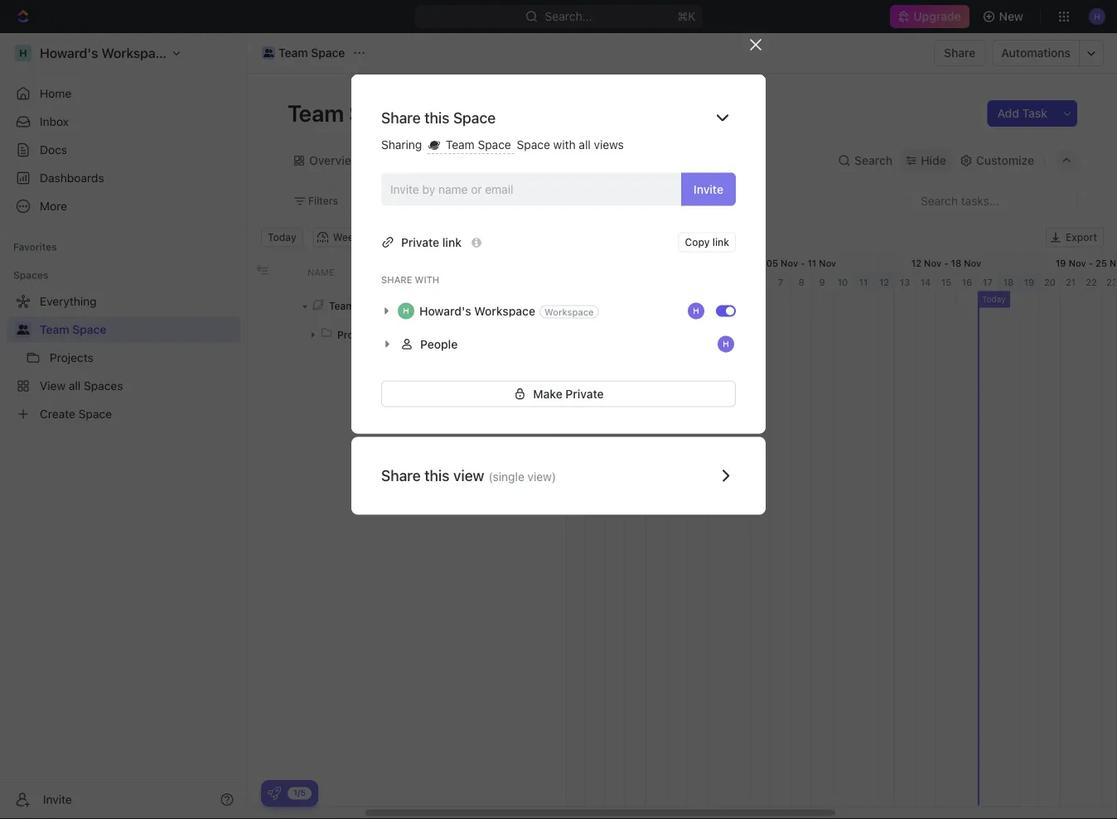 Task type: describe. For each thing, give the bounding box(es) containing it.
onboarding checklist button image
[[268, 788, 281, 801]]

13
[[900, 277, 910, 288]]

23
[[1107, 277, 1118, 288]]

0 horizontal spatial view
[[453, 467, 485, 485]]

19 element
[[1020, 273, 1040, 291]]

name
[[308, 267, 335, 278]]

05
[[767, 258, 778, 269]]

28 element
[[565, 273, 585, 291]]

nov for 19
[[1069, 258, 1087, 269]]

- for 25
[[1089, 258, 1093, 269]]

11 element
[[854, 273, 875, 291]]

1 horizontal spatial workspace
[[545, 307, 594, 318]]

team space cell
[[298, 291, 513, 320]]

search...
[[545, 10, 592, 23]]

task
[[1023, 107, 1048, 120]]

today button
[[261, 228, 303, 247]]

home link
[[7, 80, 240, 107]]

7
[[778, 277, 784, 288]]

23 element
[[1103, 273, 1118, 291]]

hide inside hide button
[[523, 195, 545, 207]]

1 vertical spatial today
[[982, 295, 1006, 304]]

team space inside tree
[[40, 323, 106, 337]]

share this space
[[381, 109, 496, 126]]

link for private link
[[443, 236, 462, 249]]

21
[[1066, 277, 1076, 288]]

upgrade
[[914, 10, 961, 23]]

team inside tree
[[40, 323, 69, 337]]

22 oct - 28 oct element
[[440, 254, 585, 272]]

with for space
[[553, 138, 576, 152]]

new button
[[976, 3, 1034, 30]]

favorites button
[[7, 237, 64, 257]]

export
[[1066, 232, 1098, 243]]

2 nov from the left
[[819, 258, 837, 269]]

share button
[[934, 40, 986, 66]]

25
[[1096, 258, 1108, 269]]

1/5
[[293, 789, 306, 798]]

board link
[[444, 149, 480, 172]]

user group image inside 'team space' tree
[[17, 325, 29, 335]]

13 element
[[895, 273, 916, 291]]

- for 11
[[801, 258, 805, 269]]

05 nov - 11 nov element
[[730, 254, 875, 272]]

0 vertical spatial user group image
[[263, 49, 274, 57]]

3 element
[[688, 273, 709, 291]]

1 horizontal spatial invite
[[694, 182, 724, 196]]

 image inside name row
[[257, 264, 268, 276]]

29 element
[[585, 273, 606, 291]]

19 for 19 nov - 25 no
[[1056, 258, 1067, 269]]

board
[[448, 154, 480, 167]]

new
[[999, 10, 1024, 23]]

share this view ( single                 view )
[[381, 467, 556, 485]]

hide button
[[516, 191, 552, 211]]

this for space
[[425, 109, 450, 126]]

sharing
[[381, 138, 425, 152]]

team space inside cell
[[329, 300, 387, 312]]

space inside tree
[[72, 323, 106, 337]]

22
[[1086, 277, 1098, 288]]

no
[[1110, 258, 1118, 269]]

1 element
[[647, 273, 667, 291]]

export button
[[1046, 228, 1104, 247]]

automations button
[[994, 41, 1079, 65]]

home
[[40, 87, 71, 100]]

1 horizontal spatial private
[[566, 387, 604, 401]]

12 nov - 18 nov element
[[875, 254, 1020, 272]]

nov for 12
[[924, 258, 942, 269]]

share for share
[[944, 46, 976, 60]]

invite inside "sidebar" navigation
[[43, 793, 72, 807]]

0 horizontal spatial h
[[403, 306, 409, 316]]

docs
[[40, 143, 67, 157]]

hide button
[[901, 149, 952, 172]]

with for share
[[415, 275, 440, 286]]

customize
[[976, 154, 1035, 167]]

assignees button
[[425, 191, 502, 211]]

spaces
[[13, 269, 48, 281]]

14
[[921, 277, 931, 288]]

17
[[983, 277, 993, 288]]

12 nov - 18 nov
[[912, 258, 982, 269]]

sidebar navigation
[[0, 33, 248, 820]]

inbox link
[[7, 109, 240, 135]]

copy
[[685, 237, 710, 248]]

dashboards
[[40, 171, 104, 185]]

calendar
[[561, 154, 611, 167]]

5 element
[[730, 273, 750, 291]]

1 vertical spatial 11
[[859, 277, 868, 288]]

link for copy link
[[713, 237, 730, 248]]

0 vertical spatial private
[[401, 236, 440, 249]]

team space tree grid
[[248, 254, 566, 806]]

inbox
[[40, 115, 69, 128]]

0 horizontal spatial workspace
[[474, 304, 536, 318]]

20
[[1045, 277, 1056, 288]]



Task type: vqa. For each thing, say whether or not it's contained in the screenshot.
Teams
no



Task type: locate. For each thing, give the bounding box(es) containing it.
8
[[799, 277, 805, 288]]

2 horizontal spatial h
[[723, 340, 729, 349]]

17 element
[[978, 273, 999, 291]]

link right copy
[[713, 237, 730, 248]]

3 nov from the left
[[924, 258, 942, 269]]

- inside "element"
[[944, 258, 949, 269]]

2 - from the left
[[944, 258, 949, 269]]

share for share this space
[[381, 109, 421, 126]]

0 vertical spatial with
[[553, 138, 576, 152]]

team space link inside tree
[[40, 317, 237, 343]]

18 element
[[999, 273, 1020, 291]]

0 horizontal spatial -
[[801, 258, 805, 269]]

20 element
[[1040, 273, 1061, 291]]

howard's
[[419, 304, 471, 318]]

favorites
[[13, 241, 57, 253]]

view inside share this view ( single                 view )
[[528, 470, 552, 484]]

- left 25
[[1089, 258, 1093, 269]]

name column header
[[298, 254, 513, 291]]

0 vertical spatial 18
[[951, 258, 962, 269]]

space
[[311, 46, 345, 60], [349, 99, 416, 126], [453, 109, 496, 126], [478, 138, 511, 152], [517, 138, 550, 152], [358, 300, 387, 312], [72, 323, 106, 337]]

add task button
[[988, 100, 1058, 127]]

1 vertical spatial this
[[425, 467, 450, 485]]

2 element
[[667, 273, 688, 291]]

19 for 19
[[1024, 277, 1035, 288]]

nov for 05
[[781, 258, 798, 269]]

1 horizontal spatial view
[[528, 470, 552, 484]]

add
[[998, 107, 1020, 120]]

0 horizontal spatial today
[[268, 232, 297, 243]]

05 nov - 11 nov
[[767, 258, 837, 269]]

share with
[[381, 275, 440, 286]]

1 horizontal spatial -
[[944, 258, 949, 269]]

16
[[962, 277, 973, 288]]

1 nov from the left
[[781, 258, 798, 269]]

1 vertical spatial 19
[[1024, 277, 1035, 288]]

1 vertical spatial with
[[415, 275, 440, 286]]

1 vertical spatial user group image
[[17, 325, 29, 335]]

15
[[942, 277, 952, 288]]

team
[[279, 46, 308, 60], [288, 99, 344, 126], [446, 138, 475, 152], [329, 300, 355, 312], [40, 323, 69, 337]]

1 vertical spatial hide
[[523, 195, 545, 207]]

private right make
[[566, 387, 604, 401]]

12 inside "element"
[[912, 258, 922, 269]]

⌘k
[[678, 10, 696, 23]]

howard's workspace
[[419, 304, 536, 318]]

with up team space - 0.00% row
[[415, 275, 440, 286]]

1 horizontal spatial 11
[[859, 277, 868, 288]]

12
[[912, 258, 922, 269], [879, 277, 890, 288]]

today
[[268, 232, 297, 243], [982, 295, 1006, 304]]

this left (
[[425, 467, 450, 485]]

Invite by name or email text field
[[390, 177, 675, 202]]

share
[[944, 46, 976, 60], [381, 109, 421, 126], [381, 275, 412, 286], [381, 467, 421, 485]]

1 vertical spatial 12
[[879, 277, 890, 288]]

space inside cell
[[358, 300, 387, 312]]

- up 15
[[944, 258, 949, 269]]

column header
[[248, 254, 273, 291]]

1 vertical spatial team space link
[[40, 317, 237, 343]]

0 vertical spatial today
[[268, 232, 297, 243]]

12 for 12 nov - 18 nov
[[912, 258, 922, 269]]

1 horizontal spatial 19
[[1056, 258, 1067, 269]]

with left all
[[553, 138, 576, 152]]

1 this from the top
[[425, 109, 450, 126]]

list link
[[508, 149, 531, 172]]

0 horizontal spatial team space link
[[40, 317, 237, 343]]

private link
[[401, 236, 462, 249]]

search button
[[833, 149, 898, 172]]

19 right 18 element
[[1024, 277, 1035, 288]]

single
[[493, 470, 525, 484]]

30 element
[[606, 273, 626, 291]]

nov
[[781, 258, 798, 269], [819, 258, 837, 269], [924, 258, 942, 269], [964, 258, 982, 269], [1069, 258, 1087, 269]]

2 horizontal spatial -
[[1089, 258, 1093, 269]]

1 horizontal spatial hide
[[921, 154, 947, 167]]

space with all views
[[517, 138, 624, 152]]

share inside button
[[944, 46, 976, 60]]

11
[[808, 258, 817, 269], [859, 277, 868, 288]]

link down assignees button
[[443, 236, 462, 249]]

list
[[511, 154, 531, 167]]

9
[[819, 277, 825, 288]]

people
[[420, 337, 458, 351]]

make
[[533, 387, 563, 401]]

h down 4 element
[[723, 340, 729, 349]]

)
[[552, 470, 556, 484]]

18 right 17 element
[[1004, 277, 1014, 288]]

nov up "9"
[[819, 258, 837, 269]]

nov up 21 'element'
[[1069, 258, 1087, 269]]

h down share with
[[403, 306, 409, 316]]

assignees
[[445, 195, 495, 207]]

upgrade link
[[891, 5, 970, 28]]

0 vertical spatial 12
[[912, 258, 922, 269]]

docs link
[[7, 137, 240, 163]]

team space tree
[[7, 288, 240, 428]]

nov right 05
[[781, 258, 798, 269]]

- for 18
[[944, 258, 949, 269]]

19
[[1056, 258, 1067, 269], [1024, 277, 1035, 288]]

0 horizontal spatial 18
[[951, 258, 962, 269]]

0 vertical spatial invite
[[694, 182, 724, 196]]

team space - 0.00% row
[[248, 291, 566, 320]]

hide
[[921, 154, 947, 167], [523, 195, 545, 207]]

(
[[489, 470, 493, 484]]

calendar link
[[558, 149, 611, 172]]

this up the sharing
[[425, 109, 450, 126]]

1 horizontal spatial user group image
[[263, 49, 274, 57]]

31 element
[[626, 273, 647, 291]]

0 horizontal spatial 19
[[1024, 277, 1035, 288]]

team inside cell
[[329, 300, 355, 312]]

12 right 11 element
[[879, 277, 890, 288]]

workspace down 22 oct - 28 oct element
[[474, 304, 536, 318]]

10
[[838, 277, 848, 288]]

hide right the search
[[921, 154, 947, 167]]

overview
[[309, 154, 360, 167]]

0 horizontal spatial invite
[[43, 793, 72, 807]]

18 up 15 element
[[951, 258, 962, 269]]

2 this from the top
[[425, 467, 450, 485]]

0 vertical spatial team space link
[[258, 43, 349, 63]]

3 - from the left
[[1089, 258, 1093, 269]]

0 horizontal spatial private
[[401, 236, 440, 249]]

18 inside the 12 nov - 18 nov "element"
[[951, 258, 962, 269]]

all
[[579, 138, 591, 152]]

view left (
[[453, 467, 485, 485]]

0 horizontal spatial hide
[[523, 195, 545, 207]]

4 nov from the left
[[964, 258, 982, 269]]

1 horizontal spatial today
[[982, 295, 1006, 304]]

1 horizontal spatial team space link
[[258, 43, 349, 63]]

share for share this view ( single                 view )
[[381, 467, 421, 485]]

nov up the 16 element at top
[[964, 258, 982, 269]]

1 vertical spatial 18
[[1004, 277, 1014, 288]]

1 horizontal spatial link
[[713, 237, 730, 248]]

0 horizontal spatial with
[[415, 275, 440, 286]]

nov up 14 element
[[924, 258, 942, 269]]

link
[[443, 236, 462, 249], [713, 237, 730, 248]]

team space
[[279, 46, 345, 60], [288, 99, 421, 126], [443, 138, 514, 152], [329, 300, 387, 312], [40, 323, 106, 337]]

Search tasks... text field
[[911, 189, 1077, 213]]

team space link
[[258, 43, 349, 63], [40, 317, 237, 343]]

-
[[801, 258, 805, 269], [944, 258, 949, 269], [1089, 258, 1093, 269]]

21 element
[[1061, 273, 1082, 291]]

today inside 'button'
[[268, 232, 297, 243]]

with
[[553, 138, 576, 152], [415, 275, 440, 286]]

1 vertical spatial private
[[566, 387, 604, 401]]

this
[[425, 109, 450, 126], [425, 467, 450, 485]]

29 oct - 04 nov element
[[585, 254, 730, 272]]

4 element
[[709, 273, 730, 291]]

- up 8
[[801, 258, 805, 269]]

view right single
[[528, 470, 552, 484]]

add task
[[998, 107, 1048, 120]]

hide inside hide dropdown button
[[921, 154, 947, 167]]

14 element
[[916, 273, 937, 291]]

0 vertical spatial this
[[425, 109, 450, 126]]

0 vertical spatial 11
[[808, 258, 817, 269]]

0 vertical spatial 19
[[1056, 258, 1067, 269]]

1 horizontal spatial with
[[553, 138, 576, 152]]

dashboards link
[[7, 165, 240, 192]]

workspace down 28 element
[[545, 307, 594, 318]]

0 horizontal spatial link
[[443, 236, 462, 249]]

22 element
[[1082, 273, 1103, 291]]

12 inside 12 element
[[879, 277, 890, 288]]

10 element
[[833, 273, 854, 291]]

19 nov - 25 no
[[1056, 258, 1118, 269]]

invite
[[694, 182, 724, 196], [43, 793, 72, 807]]

0 horizontal spatial user group image
[[17, 325, 29, 335]]

16 element
[[958, 273, 978, 291]]

automations
[[1002, 46, 1071, 60]]

6 element
[[750, 273, 771, 291]]

18 inside 18 element
[[1004, 277, 1014, 288]]

1 horizontal spatial 18
[[1004, 277, 1014, 288]]

views
[[594, 138, 624, 152]]

search
[[855, 154, 893, 167]]

customize button
[[955, 149, 1040, 172]]

private up name row
[[401, 236, 440, 249]]

user group image
[[263, 49, 274, 57], [17, 325, 29, 335]]

view
[[453, 467, 485, 485], [528, 470, 552, 484]]

workspace
[[474, 304, 536, 318], [545, 307, 594, 318]]

5 nov from the left
[[1069, 258, 1087, 269]]

12 for 12
[[879, 277, 890, 288]]

overview link
[[306, 149, 360, 172]]

copy link
[[685, 237, 730, 248]]

12 element
[[875, 273, 895, 291]]

0 horizontal spatial 11
[[808, 258, 817, 269]]

share for share with
[[381, 275, 412, 286]]

private
[[401, 236, 440, 249], [566, 387, 604, 401]]

1 horizontal spatial h
[[693, 306, 699, 316]]

15 element
[[937, 273, 958, 291]]

12 up the 14
[[912, 258, 922, 269]]

1 - from the left
[[801, 258, 805, 269]]

hide down 'list'
[[523, 195, 545, 207]]

 image
[[257, 264, 268, 276]]

19 nov - 25 nov element
[[1020, 254, 1118, 272]]

19 up '21'
[[1056, 258, 1067, 269]]

h
[[403, 306, 409, 316], [693, 306, 699, 316], [723, 340, 729, 349]]

0 horizontal spatial 12
[[879, 277, 890, 288]]

0 vertical spatial hide
[[921, 154, 947, 167]]

name row
[[248, 254, 566, 291]]

18
[[951, 258, 962, 269], [1004, 277, 1014, 288]]

make private
[[533, 387, 604, 401]]

onboarding checklist button element
[[268, 788, 281, 801]]

h down 3 element
[[693, 306, 699, 316]]

1 vertical spatial invite
[[43, 793, 72, 807]]

1 horizontal spatial 12
[[912, 258, 922, 269]]

this for view
[[425, 467, 450, 485]]



